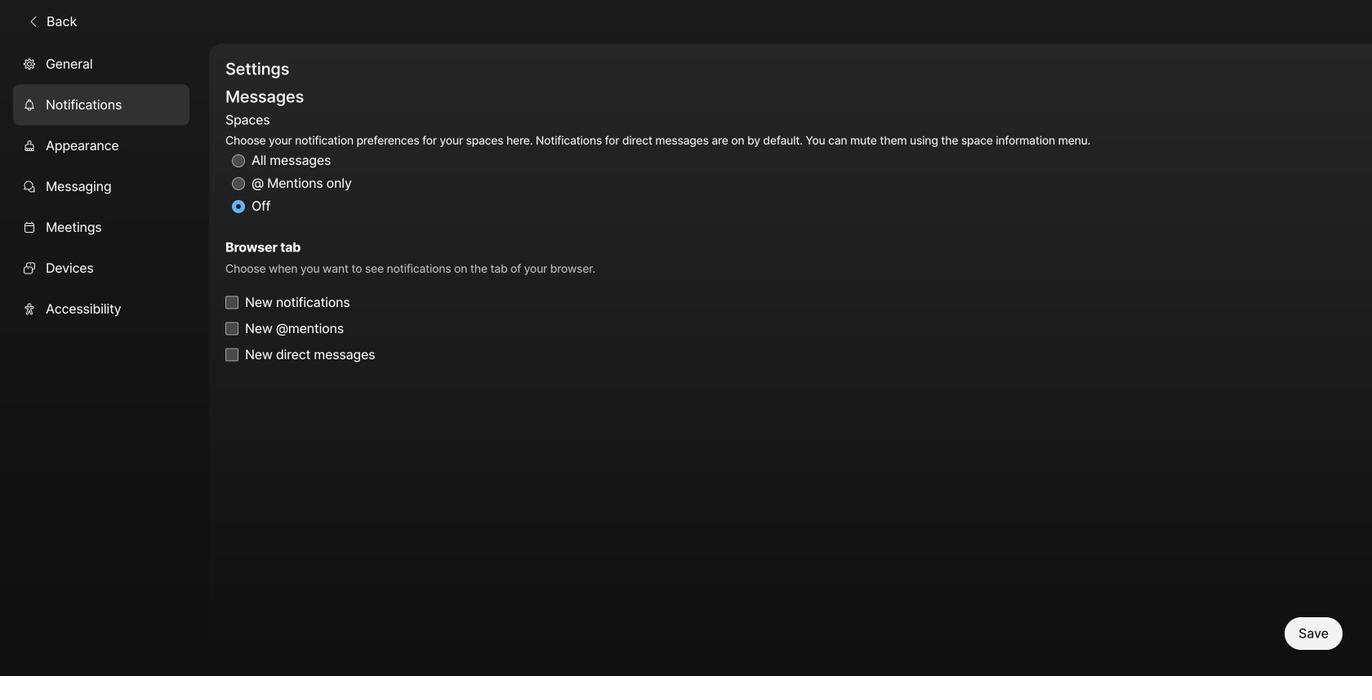 Task type: describe. For each thing, give the bounding box(es) containing it.
notifications tab
[[13, 85, 190, 125]]

Off radio
[[232, 200, 245, 213]]

devices tab
[[13, 248, 190, 289]]

All messages radio
[[232, 154, 245, 167]]

meetings tab
[[13, 207, 190, 248]]

appearance tab
[[13, 125, 190, 166]]



Task type: vqa. For each thing, say whether or not it's contained in the screenshot.
Appearance tab
yes



Task type: locate. For each thing, give the bounding box(es) containing it.
general tab
[[13, 44, 190, 85]]

@ Mentions only radio
[[232, 177, 245, 190]]

accessibility tab
[[13, 289, 190, 330]]

messaging tab
[[13, 166, 190, 207]]

option group
[[226, 109, 1091, 218]]

settings navigation
[[0, 44, 209, 677]]



